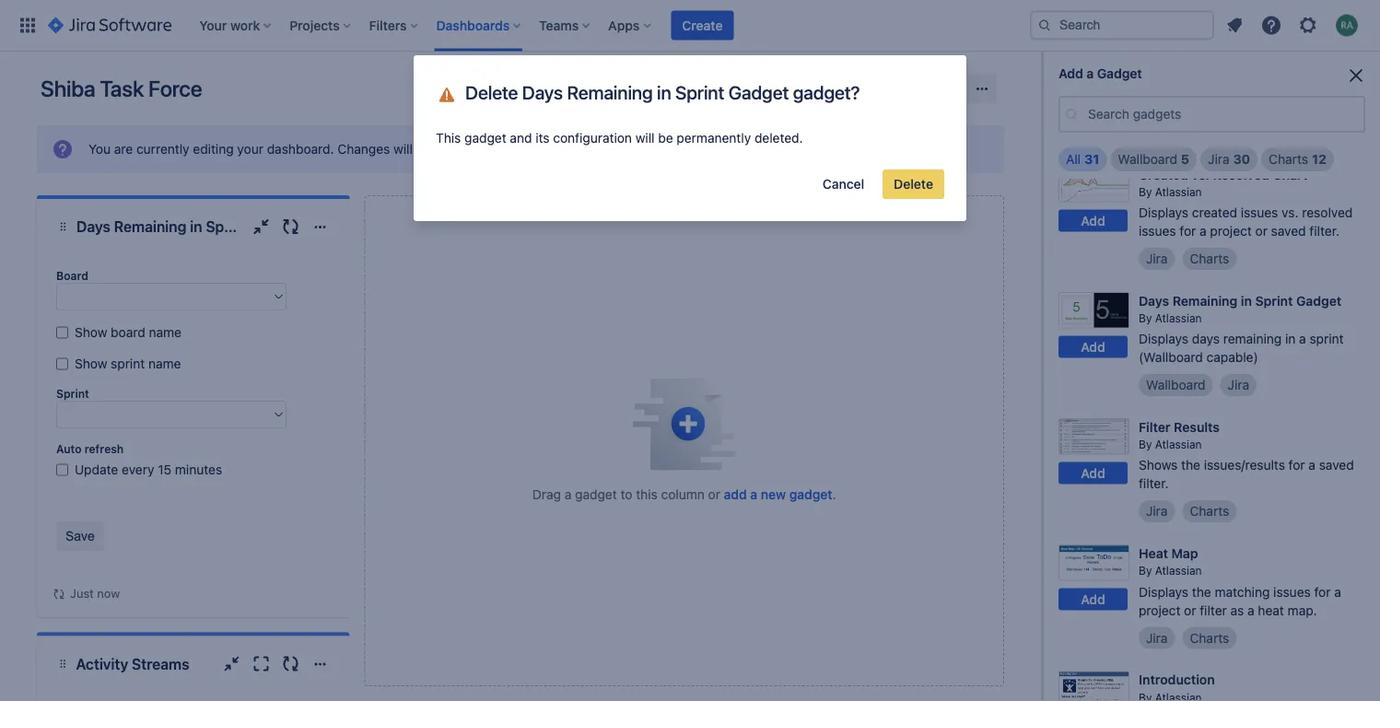 Task type: locate. For each thing, give the bounding box(es) containing it.
atlassian down created
[[1155, 185, 1202, 198]]

filter. inside filter results by atlassian shows the issues/results for a saved filter.
[[1139, 476, 1169, 491]]

the for shows
[[1181, 458, 1200, 473]]

days remaining in sprint gadget image
[[1059, 292, 1130, 328]]

sprint inside dialog
[[675, 81, 724, 103]]

3 add button from the top
[[1059, 336, 1128, 358]]

by
[[1139, 41, 1152, 54], [1139, 185, 1152, 198], [1139, 312, 1152, 325], [1139, 438, 1152, 451], [1139, 565, 1152, 577]]

four
[[1246, 97, 1270, 112]]

remaining down currently
[[114, 218, 186, 235]]

gadget
[[728, 81, 771, 96], [464, 130, 506, 146], [575, 486, 617, 502], [789, 486, 832, 502]]

Show board name checkbox
[[56, 323, 68, 342]]

issues inside by atlassian bubble charts help you identify popular and significant issues by displaying data in four dimensions.
[[1278, 79, 1315, 94]]

5 atlassian from the top
[[1155, 565, 1202, 577]]

0 vertical spatial show
[[75, 325, 107, 340]]

charts down created
[[1190, 251, 1229, 266]]

0 vertical spatial project
[[1210, 223, 1252, 239]]

sprint right remaining
[[1310, 331, 1344, 347]]

gadget inside dialog
[[728, 81, 789, 103]]

0 horizontal spatial project
[[1139, 602, 1181, 618]]

just
[[70, 586, 94, 600]]

delete
[[465, 81, 518, 103], [894, 176, 933, 192]]

currently
[[136, 141, 189, 157]]

in down significant
[[1232, 97, 1242, 112]]

be left this
[[416, 141, 431, 157]]

1 horizontal spatial and
[[1187, 79, 1210, 94]]

name right board
[[149, 325, 182, 340]]

2 horizontal spatial for
[[1314, 584, 1331, 599]]

atlassian up bubble
[[1155, 41, 1202, 54]]

be
[[658, 130, 673, 146], [416, 141, 431, 157]]

add button down 'filter results' image
[[1059, 462, 1128, 484]]

refresh image
[[656, 81, 670, 96]]

the right shows
[[1181, 458, 1200, 473]]

sprint inside "region"
[[56, 387, 89, 400]]

issues
[[1278, 79, 1315, 94], [1241, 205, 1278, 220], [1139, 223, 1176, 239], [1273, 584, 1311, 599]]

introduction image
[[1059, 671, 1130, 701]]

add inside button
[[700, 81, 724, 96]]

1 show from the top
[[75, 325, 107, 340]]

in up remaining
[[1241, 293, 1252, 308]]

will right changes
[[394, 141, 413, 157]]

add button down bubble chart image
[[1059, 65, 1128, 87]]

a inside the "created vs. resolved chart by atlassian displays created issues vs. resolved issues for a project or saved filter."
[[1200, 223, 1207, 239]]

or left filter
[[1184, 602, 1196, 618]]

sprint inside days remaining in sprint gadget by atlassian displays days remaining in a sprint (wallboard capable)
[[1255, 293, 1293, 308]]

as
[[1230, 602, 1244, 618]]

project down created
[[1210, 223, 1252, 239]]

gadget inside dialog
[[464, 130, 506, 146]]

name
[[149, 325, 182, 340], [148, 356, 181, 371]]

issues up the map.
[[1273, 584, 1311, 599]]

gadget up deleted.
[[728, 81, 771, 96]]

project inside the heat map by atlassian displays the matching issues for a project or filter as a heat map.
[[1139, 602, 1181, 618]]

0 horizontal spatial days
[[76, 218, 110, 235]]

by down created
[[1139, 185, 1152, 198]]

2 displays from the top
[[1139, 331, 1189, 347]]

by inside the heat map by atlassian displays the matching issues for a project or filter as a heat map.
[[1139, 565, 1152, 577]]

0 vertical spatial or
[[1255, 223, 1268, 239]]

issues down the identify
[[1278, 79, 1315, 94]]

gadget down dashboard.
[[251, 218, 302, 235]]

be down delete days remaining in sprint gadget gadget?
[[658, 130, 673, 146]]

1 atlassian from the top
[[1155, 41, 1202, 54]]

or
[[1255, 223, 1268, 239], [708, 486, 720, 502], [1184, 602, 1196, 618]]

charts up map
[[1190, 504, 1229, 519]]

create
[[682, 18, 723, 33]]

issues down resolved
[[1241, 205, 1278, 220]]

1 horizontal spatial filter.
[[1310, 223, 1340, 239]]

1 vertical spatial vs.
[[1282, 205, 1299, 220]]

jira up heat in the right bottom of the page
[[1146, 504, 1168, 519]]

automatically.
[[473, 141, 555, 157]]

5 by from the top
[[1139, 565, 1152, 577]]

charts left the 12
[[1269, 152, 1308, 167]]

add button down days remaining in sprint gadget image in the top right of the page
[[1059, 336, 1128, 358]]

atlassian
[[1155, 41, 1202, 54], [1155, 185, 1202, 198], [1155, 312, 1202, 325], [1155, 438, 1202, 451], [1155, 565, 1202, 577]]

0 vertical spatial remaining
[[567, 81, 653, 103]]

0 vertical spatial displays
[[1139, 205, 1189, 220]]

2 vertical spatial days
[[1139, 293, 1169, 308]]

charts for results
[[1190, 504, 1229, 519]]

1 vertical spatial show
[[75, 356, 107, 371]]

gadget
[[1097, 66, 1142, 81], [728, 81, 789, 103], [251, 218, 302, 235], [1296, 293, 1342, 308]]

charts for vs.
[[1190, 251, 1229, 266]]

3 atlassian from the top
[[1155, 312, 1202, 325]]

sprint right refresh image
[[675, 81, 724, 103]]

2 show from the top
[[75, 356, 107, 371]]

1 add button from the top
[[1059, 65, 1128, 87]]

this gadget and its configuration will be permanently deleted.
[[436, 130, 803, 146]]

for right issues/results
[[1289, 458, 1305, 473]]

5 add button from the top
[[1059, 588, 1128, 611]]

2 vertical spatial for
[[1314, 584, 1331, 599]]

editing
[[193, 141, 234, 157]]

0 vertical spatial and
[[1187, 79, 1210, 94]]

gadget?
[[793, 81, 860, 103]]

an arrow curved in a circular way on the button that refreshes the dashboard image
[[52, 587, 66, 601]]

be inside delete days remaining in sprint gadget gadget? dialog
[[658, 130, 673, 146]]

31
[[1084, 152, 1099, 167]]

5
[[1181, 152, 1189, 167]]

the up filter
[[1192, 584, 1211, 599]]

or down resolved
[[1255, 223, 1268, 239]]

charts left help
[[1184, 60, 1223, 75]]

add button for days remaining in sprint gadget
[[1059, 336, 1128, 358]]

wallboard down (wallboard
[[1146, 377, 1206, 393]]

sprint
[[1310, 331, 1344, 347], [111, 356, 145, 371]]

filter results image
[[1059, 418, 1130, 455]]

0 vertical spatial filter.
[[1310, 223, 1340, 239]]

1 horizontal spatial for
[[1289, 458, 1305, 473]]

saved inside the "created vs. resolved chart by atlassian displays created issues vs. resolved issues for a project or saved filter."
[[1271, 223, 1306, 239]]

1 vertical spatial days
[[76, 218, 110, 235]]

the inside filter results by atlassian shows the issues/results for a saved filter.
[[1181, 458, 1200, 473]]

in
[[657, 81, 671, 103], [1232, 97, 1242, 112], [190, 218, 202, 235], [1241, 293, 1252, 308], [1285, 331, 1296, 347]]

0 vertical spatial saved
[[435, 141, 470, 157]]

0 vertical spatial the
[[1181, 458, 1200, 473]]

heat
[[1258, 602, 1284, 618]]

help
[[1227, 60, 1252, 75]]

atlassian inside by atlassian bubble charts help you identify popular and significant issues by displaying data in four dimensions.
[[1155, 41, 1202, 54]]

2 vertical spatial or
[[1184, 602, 1196, 618]]

displays up (wallboard
[[1139, 331, 1189, 347]]

1 vertical spatial saved
[[1271, 223, 1306, 239]]

0 horizontal spatial delete
[[465, 81, 518, 103]]

1 vertical spatial the
[[1192, 584, 1211, 599]]

jira down created
[[1146, 251, 1168, 266]]

add
[[1059, 66, 1083, 81], [1081, 68, 1105, 83], [700, 81, 724, 96], [1081, 213, 1105, 228], [1081, 339, 1105, 354], [1081, 465, 1105, 481], [1081, 592, 1105, 607]]

15
[[158, 462, 171, 477]]

by inside filter results by atlassian shows the issues/results for a saved filter.
[[1139, 438, 1152, 451]]

4 atlassian from the top
[[1155, 438, 1202, 451]]

2 horizontal spatial remaining
[[1173, 293, 1238, 308]]

its
[[536, 130, 550, 146]]

2 horizontal spatial saved
[[1319, 458, 1354, 473]]

show right show board name option
[[75, 325, 107, 340]]

delete right warning image
[[465, 81, 518, 103]]

filter. down shows
[[1139, 476, 1169, 491]]

Search field
[[1030, 11, 1214, 40]]

project
[[1210, 223, 1252, 239], [1139, 602, 1181, 618]]

charts 12
[[1269, 152, 1327, 167]]

or left "add"
[[708, 486, 720, 502]]

none submit inside days remaining in sprint gadget "region"
[[56, 521, 104, 551]]

drag a gadget to this column or add a new gadget .
[[532, 486, 836, 502]]

remaining for days remaining in sprint gadget
[[114, 218, 186, 235]]

1 displays from the top
[[1139, 205, 1189, 220]]

atlassian inside filter results by atlassian shows the issues/results for a saved filter.
[[1155, 438, 1202, 451]]

or inside the "created vs. resolved chart by atlassian displays created issues vs. resolved issues for a project or saved filter."
[[1255, 223, 1268, 239]]

displays down created
[[1139, 205, 1189, 220]]

gadget left to at the bottom of page
[[575, 486, 617, 502]]

days up (wallboard
[[1139, 293, 1169, 308]]

delete inside button
[[894, 176, 933, 192]]

1 vertical spatial or
[[708, 486, 720, 502]]

2 add button from the top
[[1059, 209, 1128, 232]]

create banner
[[0, 0, 1380, 52]]

add for heat map
[[1081, 592, 1105, 607]]

will inside delete days remaining in sprint gadget gadget? dialog
[[635, 130, 655, 146]]

2 horizontal spatial or
[[1255, 223, 1268, 239]]

vs.
[[1192, 167, 1210, 182], [1282, 205, 1299, 220]]

remaining
[[567, 81, 653, 103], [114, 218, 186, 235], [1173, 293, 1238, 308]]

add button down created vs. resolved chart image
[[1059, 209, 1128, 232]]

this
[[436, 130, 461, 146]]

for down created
[[1180, 223, 1196, 239]]

1 horizontal spatial project
[[1210, 223, 1252, 239]]

0 horizontal spatial remaining
[[114, 218, 186, 235]]

2 atlassian from the top
[[1155, 185, 1202, 198]]

vs. right 5
[[1192, 167, 1210, 182]]

maximize activity streams image
[[250, 653, 272, 675]]

sprint down show sprint name option
[[56, 387, 89, 400]]

1 horizontal spatial sprint
[[1310, 331, 1344, 347]]

1 vertical spatial displays
[[1139, 331, 1189, 347]]

show sprint name
[[75, 356, 181, 371]]

and up data
[[1187, 79, 1210, 94]]

every
[[122, 462, 154, 477]]

0 vertical spatial delete
[[465, 81, 518, 103]]

days
[[522, 81, 563, 103], [76, 218, 110, 235], [1139, 293, 1169, 308]]

4 by from the top
[[1139, 438, 1152, 451]]

shows
[[1139, 458, 1178, 473]]

sprint inside days remaining in sprint gadget by atlassian displays days remaining in a sprint (wallboard capable)
[[1310, 331, 1344, 347]]

by down heat in the right bottom of the page
[[1139, 565, 1152, 577]]

in right remaining
[[1285, 331, 1296, 347]]

1 horizontal spatial be
[[658, 130, 673, 146]]

wallboard
[[1118, 152, 1177, 167], [1146, 377, 1206, 393]]

1 vertical spatial for
[[1289, 458, 1305, 473]]

will down delete days remaining in sprint gadget gadget?
[[635, 130, 655, 146]]

atlassian down map
[[1155, 565, 1202, 577]]

charts down filter
[[1190, 630, 1229, 645]]

sprint up remaining
[[1255, 293, 1293, 308]]

atlassian inside the "created vs. resolved chart by atlassian displays created issues vs. resolved issues for a project or saved filter."
[[1155, 185, 1202, 198]]

3 by from the top
[[1139, 312, 1152, 325]]

by up bubble
[[1139, 41, 1152, 54]]

4 add button from the top
[[1059, 462, 1128, 484]]

0 vertical spatial for
[[1180, 223, 1196, 239]]

wallboard 5
[[1118, 152, 1189, 167]]

days up its
[[522, 81, 563, 103]]

add a new gadget button
[[724, 485, 832, 503]]

delete for delete days remaining in sprint gadget gadget?
[[465, 81, 518, 103]]

days remaining in sprint gadget region
[[52, 254, 335, 603]]

jira software image
[[48, 14, 172, 36], [48, 14, 172, 36]]

by down filter
[[1139, 438, 1152, 451]]

1 horizontal spatial will
[[635, 130, 655, 146]]

saved down warning image
[[435, 141, 470, 157]]

0 vertical spatial vs.
[[1192, 167, 1210, 182]]

2 horizontal spatial days
[[1139, 293, 1169, 308]]

delete right cancel
[[894, 176, 933, 192]]

a
[[1087, 66, 1094, 81], [1200, 223, 1207, 239], [1299, 331, 1306, 347], [1309, 458, 1316, 473], [565, 486, 572, 502], [750, 486, 757, 502], [1334, 584, 1341, 599], [1248, 602, 1255, 618]]

1 vertical spatial name
[[148, 356, 181, 371]]

the for displays
[[1192, 584, 1211, 599]]

activity
[[76, 655, 128, 673]]

gadget down resolved
[[1296, 293, 1342, 308]]

sprint down board
[[111, 356, 145, 371]]

filter. down resolved
[[1310, 223, 1340, 239]]

changes
[[338, 141, 390, 157]]

remaining inside dialog
[[567, 81, 653, 103]]

atlassian down results
[[1155, 438, 1202, 451]]

1 vertical spatial filter.
[[1139, 476, 1169, 491]]

2 vertical spatial remaining
[[1173, 293, 1238, 308]]

issues down created
[[1139, 223, 1176, 239]]

deleted.
[[755, 130, 803, 146]]

1 vertical spatial sprint
[[111, 356, 145, 371]]

force
[[148, 76, 202, 101]]

0 horizontal spatial or
[[708, 486, 720, 502]]

in right refresh
[[657, 81, 671, 103]]

the
[[1181, 458, 1200, 473], [1192, 584, 1211, 599]]

resolved
[[1302, 205, 1353, 220]]

add for filter results
[[1081, 465, 1105, 481]]

1 horizontal spatial delete
[[894, 176, 933, 192]]

1 vertical spatial wallboard
[[1146, 377, 1206, 393]]

3 displays from the top
[[1139, 584, 1189, 599]]

days up board
[[76, 218, 110, 235]]

0 horizontal spatial saved
[[435, 141, 470, 157]]

vs. left resolved
[[1282, 205, 1299, 220]]

0 horizontal spatial and
[[510, 130, 532, 146]]

0 vertical spatial days
[[522, 81, 563, 103]]

add for by atlassian
[[1081, 68, 1105, 83]]

add button for by atlassian
[[1059, 65, 1128, 87]]

0 horizontal spatial for
[[1180, 223, 1196, 239]]

minutes
[[175, 462, 222, 477]]

None submit
[[56, 521, 104, 551]]

days inside days remaining in sprint gadget by atlassian displays days remaining in a sprint (wallboard capable)
[[1139, 293, 1169, 308]]

2 by from the top
[[1139, 185, 1152, 198]]

add for created vs. resolved chart
[[1081, 213, 1105, 228]]

project left filter
[[1139, 602, 1181, 618]]

2 vertical spatial saved
[[1319, 458, 1354, 473]]

displays down heat in the right bottom of the page
[[1139, 584, 1189, 599]]

1 vertical spatial project
[[1139, 602, 1181, 618]]

remaining up this gadget and its configuration will be permanently deleted.
[[567, 81, 653, 103]]

1 vertical spatial delete
[[894, 176, 933, 192]]

0 horizontal spatial filter.
[[1139, 476, 1169, 491]]

1 vertical spatial remaining
[[114, 218, 186, 235]]

minimize activity streams image
[[220, 653, 243, 675]]

bubble chart image
[[1059, 21, 1130, 57]]

gadget up deleted.
[[728, 81, 789, 103]]

atlassian up days
[[1155, 312, 1202, 325]]

1 horizontal spatial saved
[[1271, 223, 1306, 239]]

saved right issues/results
[[1319, 458, 1354, 473]]

1 horizontal spatial days
[[522, 81, 563, 103]]

minimize days remaining in sprint gadget image
[[250, 216, 272, 238]]

gadget right this
[[464, 130, 506, 146]]

0 vertical spatial sprint
[[1310, 331, 1344, 347]]

0 horizontal spatial sprint
[[111, 356, 145, 371]]

and left its
[[510, 130, 532, 146]]

and
[[1187, 79, 1210, 94], [510, 130, 532, 146]]

jira up introduction
[[1146, 630, 1168, 645]]

created
[[1139, 167, 1188, 182]]

add button for heat map
[[1059, 588, 1128, 611]]

remaining inside days remaining in sprint gadget by atlassian displays days remaining in a sprint (wallboard capable)
[[1173, 293, 1238, 308]]

add button down heat map image
[[1059, 588, 1128, 611]]

for up the map.
[[1314, 584, 1331, 599]]

jira down capable) at the right of the page
[[1228, 377, 1249, 393]]

filter.
[[1310, 223, 1340, 239], [1139, 476, 1169, 491]]

remaining up days
[[1173, 293, 1238, 308]]

displays inside the heat map by atlassian displays the matching issues for a project or filter as a heat map.
[[1139, 584, 1189, 599]]

1 by from the top
[[1139, 41, 1152, 54]]

you
[[88, 141, 111, 157]]

2 vertical spatial displays
[[1139, 584, 1189, 599]]

show right show sprint name option
[[75, 356, 107, 371]]

the inside the heat map by atlassian displays the matching issues for a project or filter as a heat map.
[[1192, 584, 1211, 599]]

refresh
[[84, 442, 124, 455]]

just now
[[70, 586, 120, 600]]

add button for filter results
[[1059, 462, 1128, 484]]

days for days remaining in sprint gadget by atlassian displays days remaining in a sprint (wallboard capable)
[[1139, 293, 1169, 308]]

results
[[1174, 419, 1220, 434]]

add a gadget
[[1059, 66, 1142, 81]]

0 vertical spatial name
[[149, 325, 182, 340]]

name down the show board name
[[148, 356, 181, 371]]

wallboard left 5
[[1118, 152, 1177, 167]]

shiba task force
[[41, 76, 202, 101]]

1 vertical spatial and
[[510, 130, 532, 146]]

saved down resolved
[[1271, 223, 1306, 239]]

saved inside filter results by atlassian shows the issues/results for a saved filter.
[[1319, 458, 1354, 473]]

days inside dialog
[[522, 81, 563, 103]]

search image
[[1037, 18, 1052, 33]]

show for show board name
[[75, 325, 107, 340]]

1 horizontal spatial or
[[1184, 602, 1196, 618]]

sprint inside "region"
[[111, 356, 145, 371]]

1 horizontal spatial remaining
[[567, 81, 653, 103]]

by up (wallboard
[[1139, 312, 1152, 325]]

sprint
[[675, 81, 724, 103], [206, 218, 248, 235], [1255, 293, 1293, 308], [56, 387, 89, 400]]

add button
[[1059, 65, 1128, 87], [1059, 209, 1128, 232], [1059, 336, 1128, 358], [1059, 462, 1128, 484], [1059, 588, 1128, 611]]

0 vertical spatial wallboard
[[1118, 152, 1177, 167]]



Task type: describe. For each thing, give the bounding box(es) containing it.
filter
[[1200, 602, 1227, 618]]

filter
[[1139, 419, 1171, 434]]

atlassian inside days remaining in sprint gadget by atlassian displays days remaining in a sprint (wallboard capable)
[[1155, 312, 1202, 325]]

warning image
[[436, 79, 458, 105]]

.
[[832, 486, 836, 502]]

by inside the "created vs. resolved chart by atlassian displays created issues vs. resolved issues for a project or saved filter."
[[1139, 185, 1152, 198]]

a inside filter results by atlassian shows the issues/results for a saved filter.
[[1309, 458, 1316, 473]]

map.
[[1288, 602, 1317, 618]]

add gadget img image
[[633, 378, 736, 470]]

charts inside by atlassian bubble charts help you identify popular and significant issues by displaying data in four dimensions.
[[1184, 60, 1223, 75]]

filter. inside the "created vs. resolved chart by atlassian displays created issues vs. resolved issues for a project or saved filter."
[[1310, 223, 1340, 239]]

12
[[1312, 152, 1327, 167]]

add for days remaining in sprint gadget
[[1081, 339, 1105, 354]]

identify
[[1281, 60, 1325, 75]]

displays inside the "created vs. resolved chart by atlassian displays created issues vs. resolved issues for a project or saved filter."
[[1139, 205, 1189, 220]]

jira up the wallboard 5
[[1146, 125, 1168, 140]]

Search gadgets field
[[1083, 98, 1364, 131]]

Show sprint name checkbox
[[56, 355, 68, 373]]

introduction
[[1139, 672, 1215, 687]]

now
[[97, 586, 120, 600]]

task
[[100, 76, 144, 101]]

streams
[[132, 655, 189, 673]]

atlassian inside the heat map by atlassian displays the matching issues for a project or filter as a heat map.
[[1155, 565, 1202, 577]]

or inside the heat map by atlassian displays the matching issues for a project or filter as a heat map.
[[1184, 602, 1196, 618]]

gadget down bubble chart image
[[1097, 66, 1142, 81]]

displays inside days remaining in sprint gadget by atlassian displays days remaining in a sprint (wallboard capable)
[[1139, 331, 1189, 347]]

delete days remaining in sprint gadget gadget?
[[465, 81, 860, 103]]

30
[[1233, 152, 1250, 167]]

days remaining in sprint gadget
[[76, 218, 302, 235]]

significant
[[1213, 79, 1274, 94]]

to
[[620, 486, 632, 502]]

popular
[[1139, 79, 1184, 94]]

saved for filter results by atlassian shows the issues/results for a saved filter.
[[1319, 458, 1354, 473]]

board
[[56, 269, 88, 282]]

by inside by atlassian bubble charts help you identify popular and significant issues by displaying data in four dimensions.
[[1139, 41, 1152, 54]]

auto refresh
[[56, 442, 124, 455]]

created vs. resolved chart image
[[1059, 166, 1130, 202]]

add gadget button
[[689, 74, 782, 103]]

days remaining in sprint gadget by atlassian displays days remaining in a sprint (wallboard capable)
[[1139, 293, 1344, 365]]

add
[[724, 486, 747, 502]]

show for show sprint name
[[75, 356, 107, 371]]

add button for created vs. resolved chart
[[1059, 209, 1128, 232]]

for inside the "created vs. resolved chart by atlassian displays created issues vs. resolved issues for a project or saved filter."
[[1180, 223, 1196, 239]]

0 horizontal spatial be
[[416, 141, 431, 157]]

gadget right new
[[789, 486, 832, 502]]

update
[[75, 462, 118, 477]]

name for show board name
[[149, 325, 182, 340]]

gadget inside days remaining in sprint gadget by atlassian displays days remaining in a sprint (wallboard capable)
[[1296, 293, 1342, 308]]

refresh button
[[594, 74, 681, 103]]

in left minimize days remaining in sprint gadget image
[[190, 218, 202, 235]]

heat map image
[[1059, 545, 1130, 581]]

heat map by atlassian displays the matching issues for a project or filter as a heat map.
[[1139, 546, 1341, 618]]

charts for map
[[1190, 630, 1229, 645]]

0 horizontal spatial vs.
[[1192, 167, 1210, 182]]

(wallboard
[[1139, 350, 1203, 365]]

you
[[1256, 60, 1277, 75]]

column
[[661, 486, 705, 502]]

and inside by atlassian bubble charts help you identify popular and significant issues by displaying data in four dimensions.
[[1187, 79, 1210, 94]]

permanently
[[677, 130, 751, 146]]

remaining for days remaining in sprint gadget by atlassian displays days remaining in a sprint (wallboard capable)
[[1173, 293, 1238, 308]]

by inside days remaining in sprint gadget by atlassian displays days remaining in a sprint (wallboard capable)
[[1139, 312, 1152, 325]]

star shiba task force image
[[560, 78, 582, 100]]

refresh
[[605, 81, 652, 96]]

1 horizontal spatial vs.
[[1282, 205, 1299, 220]]

board
[[111, 325, 145, 340]]

are
[[114, 141, 133, 157]]

jira 30
[[1208, 152, 1250, 167]]

create button
[[671, 11, 734, 40]]

days for days remaining in sprint gadget
[[76, 218, 110, 235]]

issues/results
[[1204, 458, 1285, 473]]

displaying
[[1139, 97, 1199, 112]]

all
[[1066, 152, 1081, 167]]

days
[[1192, 331, 1220, 347]]

jira left 30
[[1208, 152, 1230, 167]]

all 31
[[1066, 152, 1099, 167]]

configuration
[[553, 130, 632, 146]]

saved for you are currently editing your dashboard. changes will be saved automatically.
[[435, 141, 470, 157]]

dashboard.
[[267, 141, 334, 157]]

wallboard for wallboard
[[1146, 377, 1206, 393]]

refresh days remaining in sprint gadget image
[[279, 216, 302, 238]]

in inside by atlassian bubble charts help you identify popular and significant issues by displaying data in four dimensions.
[[1232, 97, 1242, 112]]

Auto refresh checkbox
[[56, 461, 68, 479]]

created vs. resolved chart by atlassian displays created issues vs. resolved issues for a project or saved filter.
[[1139, 167, 1353, 239]]

this
[[636, 486, 658, 502]]

resolved
[[1213, 167, 1269, 182]]

and inside delete days remaining in sprint gadget gadget? dialog
[[510, 130, 532, 146]]

sprint left minimize days remaining in sprint gadget image
[[206, 218, 248, 235]]

by atlassian bubble charts help you identify popular and significant issues by displaying data in four dimensions.
[[1139, 41, 1345, 112]]

cancel
[[822, 176, 864, 192]]

update every 15 minutes
[[75, 462, 222, 477]]

for inside filter results by atlassian shows the issues/results for a saved filter.
[[1289, 458, 1305, 473]]

bubble
[[1139, 60, 1180, 75]]

matching
[[1215, 584, 1270, 599]]

auto
[[56, 442, 82, 455]]

issues inside the heat map by atlassian displays the matching issues for a project or filter as a heat map.
[[1273, 584, 1311, 599]]

primary element
[[11, 0, 1030, 51]]

you are currently editing your dashboard. changes will be saved automatically.
[[88, 141, 555, 157]]

cancel button
[[811, 170, 875, 199]]

data
[[1202, 97, 1229, 112]]

project inside the "created vs. resolved chart by atlassian displays created issues vs. resolved issues for a project or saved filter."
[[1210, 223, 1252, 239]]

created
[[1192, 205, 1237, 220]]

refresh activity streams image
[[279, 653, 302, 675]]

shiba
[[41, 76, 95, 101]]

for inside the heat map by atlassian displays the matching issues for a project or filter as a heat map.
[[1314, 584, 1331, 599]]

filter results by atlassian shows the issues/results for a saved filter.
[[1139, 419, 1354, 491]]

new
[[761, 486, 786, 502]]

0 horizontal spatial will
[[394, 141, 413, 157]]

close icon image
[[1345, 64, 1367, 87]]

chart
[[1273, 167, 1307, 182]]

a inside days remaining in sprint gadget by atlassian displays days remaining in a sprint (wallboard capable)
[[1299, 331, 1306, 347]]

in inside delete days remaining in sprint gadget gadget? dialog
[[657, 81, 671, 103]]

gadget inside button
[[728, 81, 771, 96]]

by
[[1319, 79, 1333, 94]]

delete button
[[883, 170, 944, 199]]

show board name
[[75, 325, 182, 340]]

wallboard for wallboard 5
[[1118, 152, 1177, 167]]

remaining
[[1223, 331, 1282, 347]]

delete days remaining in sprint gadget gadget? dialog
[[414, 55, 966, 221]]

dimensions.
[[1273, 97, 1345, 112]]

your
[[237, 141, 263, 157]]

map
[[1172, 546, 1198, 561]]

delete for delete
[[894, 176, 933, 192]]

heat
[[1139, 546, 1168, 561]]

drag
[[532, 486, 561, 502]]

capable)
[[1207, 350, 1258, 365]]

name for show sprint name
[[148, 356, 181, 371]]



Task type: vqa. For each thing, say whether or not it's contained in the screenshot.
Export issues button
no



